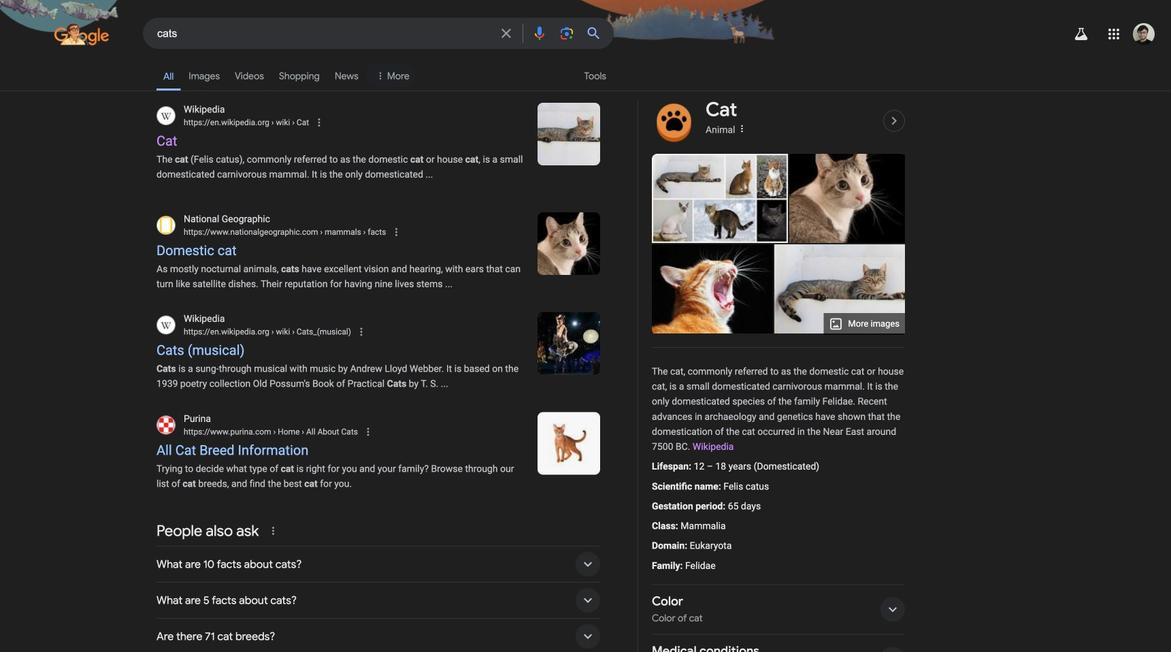 Task type: describe. For each thing, give the bounding box(es) containing it.
cats from www.purina.com image
[[538, 412, 600, 475]]

more options image
[[736, 122, 749, 135]]

search labs image
[[1074, 26, 1090, 42]]

Search text field
[[157, 18, 490, 48]]

more options image
[[737, 123, 748, 134]]

cats from www.nationalgeographic.com image
[[538, 212, 600, 275]]

search by voice image
[[532, 25, 548, 42]]

cat | breeds, origins, history, body types, senses, behavior ... image
[[652, 244, 776, 334]]



Task type: vqa. For each thing, say whether or not it's contained in the screenshot.
the "cats from en.wikipedia.org" Image
yes



Task type: locate. For each thing, give the bounding box(es) containing it.
1 vertical spatial cats from en.wikipedia.org image
[[538, 312, 600, 375]]

0 vertical spatial cats from en.wikipedia.org image
[[538, 103, 600, 165]]

None text field
[[318, 227, 386, 237], [184, 326, 351, 338], [271, 427, 358, 437], [318, 227, 386, 237], [184, 326, 351, 338], [271, 427, 358, 437]]

cats from en.wikipedia.org image
[[538, 103, 600, 165], [538, 312, 600, 375]]

None search field
[[0, 17, 614, 49]]

search by image image
[[559, 25, 575, 42]]

heading
[[706, 99, 738, 121]]

list
[[157, 60, 415, 91]]

upload.wikimedia.org/wikipedia/commons/0/0b/cat_po... image
[[652, 154, 788, 243]]

celebrating hank adams image
[[50, 23, 113, 46]]

2 cats from en.wikipedia.org image from the top
[[538, 312, 600, 375]]

None text field
[[184, 116, 309, 129], [270, 118, 309, 127], [184, 226, 386, 238], [270, 327, 351, 337], [184, 426, 358, 438], [184, 116, 309, 129], [270, 118, 309, 127], [184, 226, 386, 238], [270, 327, 351, 337], [184, 426, 358, 438]]

domestic cat image
[[790, 127, 905, 243]]

1 cats from en.wikipedia.org image from the top
[[538, 103, 600, 165]]

cat - wikipedia image
[[771, 244, 916, 334]]



